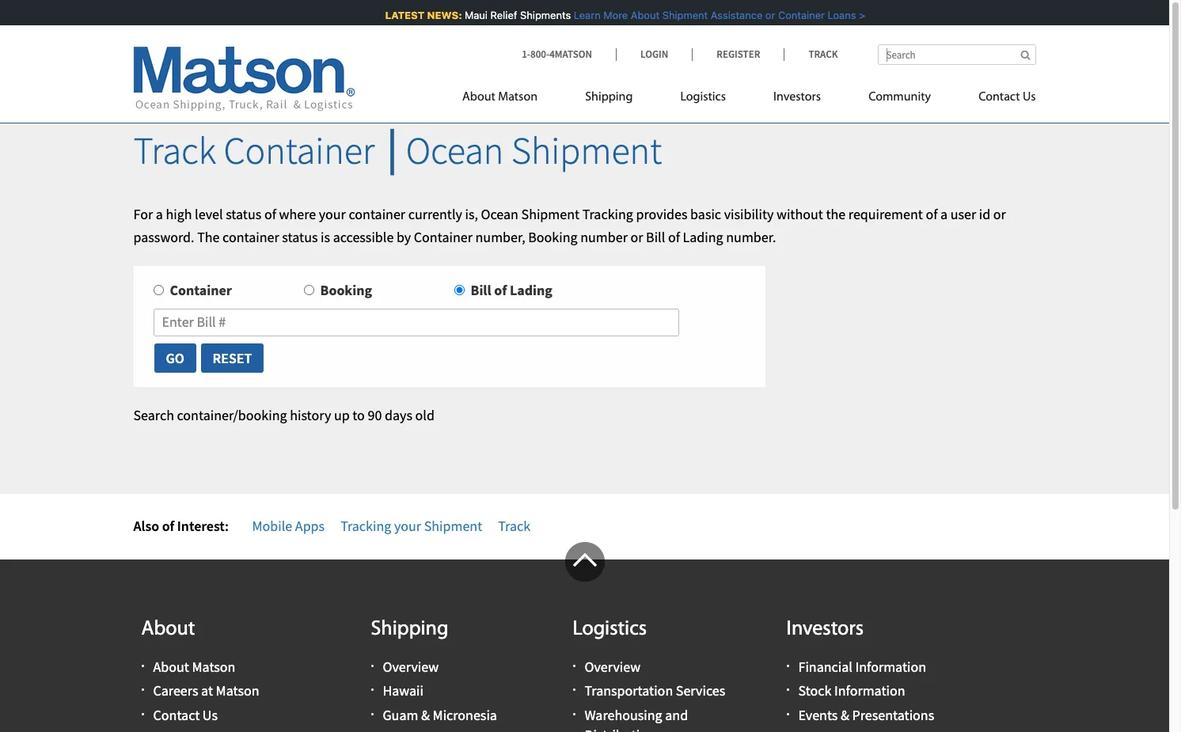 Task type: vqa. For each thing, say whether or not it's contained in the screenshot.
the "shipment" in For a high level status of where your container currently is, Ocean Shipment Tracking provides basic visibility without the requirement of a user id or password. The container status is accessible by Container number, Booking number or Bill of Lading number.
yes



Task type: describe. For each thing, give the bounding box(es) containing it.
visibility
[[724, 205, 774, 223]]

& inside overview hawaii guam & micronesia
[[421, 706, 430, 724]]

loans
[[822, 9, 850, 21]]

warehousing
[[585, 706, 663, 724]]

requirement
[[849, 205, 923, 223]]

overview for shipping
[[383, 658, 439, 676]]

1 horizontal spatial contact us link
[[955, 83, 1036, 116]]

2 vertical spatial matson
[[216, 682, 259, 700]]

shipping link
[[562, 83, 657, 116]]

financial information stock information events & presentations
[[799, 658, 935, 724]]

container/booking
[[177, 406, 287, 425]]

about for about matson
[[462, 91, 496, 104]]

transportation
[[585, 682, 673, 700]]

2 horizontal spatial or
[[994, 205, 1006, 223]]

container left loans
[[772, 9, 819, 21]]

│ocean
[[382, 127, 504, 174]]

login
[[641, 48, 669, 61]]

events
[[799, 706, 838, 724]]

Container radio
[[153, 285, 164, 296]]

overview link for shipping
[[383, 658, 439, 676]]

maui
[[459, 9, 482, 21]]

basic
[[691, 205, 721, 223]]

1 horizontal spatial status
[[282, 228, 318, 246]]

latest
[[379, 9, 418, 21]]

assistance
[[705, 9, 757, 21]]

services
[[676, 682, 726, 700]]

stock
[[799, 682, 832, 700]]

0 vertical spatial track
[[809, 48, 838, 61]]

contact inside about matson careers at matson contact us
[[153, 706, 200, 724]]

overview transportation services warehousing and distribution
[[585, 658, 726, 732]]

hawaii
[[383, 682, 424, 700]]

tracking your shipment link
[[341, 517, 482, 535]]

search
[[133, 406, 174, 425]]

provides
[[636, 205, 688, 223]]

contact inside top menu navigation
[[979, 91, 1020, 104]]

of right bill of lading option
[[494, 281, 507, 300]]

0 vertical spatial track link
[[784, 48, 838, 61]]

1 vertical spatial information
[[835, 682, 905, 700]]

the
[[826, 205, 846, 223]]

1-800-4matson link
[[522, 48, 616, 61]]

user
[[951, 205, 977, 223]]

mobile apps link
[[252, 517, 325, 535]]

at
[[201, 682, 213, 700]]

number
[[581, 228, 628, 246]]

number.
[[726, 228, 776, 246]]

password.
[[133, 228, 194, 246]]

top menu navigation
[[462, 83, 1036, 116]]

shipping inside top menu navigation
[[585, 91, 633, 104]]

>
[[853, 9, 859, 21]]

2 vertical spatial or
[[631, 228, 643, 246]]

Enter Bill # text field
[[153, 309, 679, 337]]

about matson careers at matson contact us
[[153, 658, 259, 724]]

for
[[133, 205, 153, 223]]

presentations
[[852, 706, 935, 724]]

0 vertical spatial or
[[759, 9, 769, 21]]

search image
[[1021, 50, 1031, 60]]

1-800-4matson
[[522, 48, 592, 61]]

1-
[[522, 48, 531, 61]]

careers
[[153, 682, 198, 700]]

for a high level status of where your container currently is, ocean shipment tracking provides basic visibility without the requirement of a user id or password. the container status is accessible by container number, booking number or bill of lading number.
[[133, 205, 1006, 246]]

guam
[[383, 706, 418, 724]]

micronesia
[[433, 706, 497, 724]]

news:
[[421, 9, 456, 21]]

to
[[353, 406, 365, 425]]

0 horizontal spatial container
[[223, 228, 279, 246]]

shipment inside 'for a high level status of where your container currently is, ocean shipment tracking provides basic visibility without the requirement of a user id or password. the container status is accessible by container number, booking number or bill of lading number.'
[[521, 205, 580, 223]]

us inside top menu navigation
[[1023, 91, 1036, 104]]

of right also
[[162, 517, 174, 535]]

the
[[197, 228, 220, 246]]

transportation services link
[[585, 682, 726, 700]]

id
[[979, 205, 991, 223]]

warehousing and distribution link
[[585, 706, 688, 732]]

1 horizontal spatial container
[[349, 205, 406, 223]]

community
[[869, 91, 931, 104]]

shipping inside footer
[[371, 619, 449, 640]]

login link
[[616, 48, 692, 61]]

1 vertical spatial tracking
[[341, 517, 391, 535]]

2 vertical spatial track
[[498, 517, 531, 535]]

90
[[368, 406, 382, 425]]

tracking your shipment
[[341, 517, 482, 535]]

financial
[[799, 658, 853, 676]]

blue matson logo with ocean, shipping, truck, rail and logistics written beneath it. image
[[133, 47, 355, 112]]

1 vertical spatial contact us link
[[153, 706, 218, 724]]

financial information link
[[799, 658, 926, 676]]

0 horizontal spatial booking
[[320, 281, 372, 300]]

matson for about matson careers at matson contact us
[[192, 658, 236, 676]]

by
[[397, 228, 411, 246]]

shipments
[[514, 9, 565, 21]]

bill of lading
[[471, 281, 553, 300]]

container inside 'for a high level status of where your container currently is, ocean shipment tracking provides basic visibility without the requirement of a user id or password. the container status is accessible by container number, booking number or bill of lading number.'
[[414, 228, 473, 246]]

relief
[[484, 9, 511, 21]]

up
[[334, 406, 350, 425]]

is
[[321, 228, 330, 246]]

of left where
[[264, 205, 276, 223]]

number,
[[476, 228, 526, 246]]

and
[[665, 706, 688, 724]]

community link
[[845, 83, 955, 116]]

1 vertical spatial track link
[[498, 517, 531, 535]]

overview link for logistics
[[585, 658, 641, 676]]

1 vertical spatial lading
[[510, 281, 553, 300]]

Bill of Lading radio
[[454, 285, 464, 296]]

interest:
[[177, 517, 229, 535]]

careers at matson link
[[153, 682, 259, 700]]

guam & micronesia link
[[383, 706, 497, 724]]



Task type: locate. For each thing, give the bounding box(es) containing it.
search container/booking history up to 90 days old
[[133, 406, 435, 425]]

also
[[133, 517, 159, 535]]

2 horizontal spatial track
[[809, 48, 838, 61]]

0 horizontal spatial contact us link
[[153, 706, 218, 724]]

1 vertical spatial bill
[[471, 281, 491, 300]]

or right number
[[631, 228, 643, 246]]

logistics
[[681, 91, 726, 104], [573, 619, 647, 640]]

0 horizontal spatial contact
[[153, 706, 200, 724]]

currently
[[408, 205, 462, 223]]

1 horizontal spatial track
[[498, 517, 531, 535]]

0 horizontal spatial about matson link
[[153, 658, 236, 676]]

contact us link
[[955, 83, 1036, 116], [153, 706, 218, 724]]

bill right bill of lading option
[[471, 281, 491, 300]]

0 horizontal spatial tracking
[[341, 517, 391, 535]]

0 vertical spatial bill
[[646, 228, 665, 246]]

of
[[264, 205, 276, 223], [926, 205, 938, 223], [668, 228, 680, 246], [494, 281, 507, 300], [162, 517, 174, 535]]

high
[[166, 205, 192, 223]]

track
[[809, 48, 838, 61], [133, 127, 216, 174], [498, 517, 531, 535]]

matson down 1-
[[498, 91, 538, 104]]

1 vertical spatial container
[[223, 228, 279, 246]]

more
[[597, 9, 622, 21]]

0 horizontal spatial a
[[156, 205, 163, 223]]

of down provides
[[668, 228, 680, 246]]

container down currently
[[414, 228, 473, 246]]

0 vertical spatial contact
[[979, 91, 1020, 104]]

investors
[[774, 91, 821, 104], [787, 619, 864, 640]]

1 vertical spatial us
[[203, 706, 218, 724]]

1 vertical spatial investors
[[787, 619, 864, 640]]

register link
[[692, 48, 784, 61]]

events & presentations link
[[799, 706, 935, 724]]

2 & from the left
[[841, 706, 850, 724]]

logistics down the register link on the right top of the page
[[681, 91, 726, 104]]

container
[[772, 9, 819, 21], [224, 127, 375, 174], [414, 228, 473, 246], [170, 281, 232, 300]]

1 horizontal spatial bill
[[646, 228, 665, 246]]

0 vertical spatial matson
[[498, 91, 538, 104]]

0 vertical spatial lading
[[683, 228, 723, 246]]

1 horizontal spatial tracking
[[583, 205, 633, 223]]

information up stock information link
[[856, 658, 926, 676]]

lading down basic
[[683, 228, 723, 246]]

lading
[[683, 228, 723, 246], [510, 281, 553, 300]]

& right guam
[[421, 706, 430, 724]]

logistics link
[[657, 83, 750, 116]]

1 horizontal spatial lading
[[683, 228, 723, 246]]

0 vertical spatial investors
[[774, 91, 821, 104]]

about for about matson careers at matson contact us
[[153, 658, 189, 676]]

ocean
[[481, 205, 519, 223]]

matson
[[498, 91, 538, 104], [192, 658, 236, 676], [216, 682, 259, 700]]

about
[[625, 9, 653, 21], [462, 91, 496, 104], [141, 619, 195, 640], [153, 658, 189, 676]]

apps
[[295, 517, 325, 535]]

0 vertical spatial your
[[319, 205, 346, 223]]

bill inside 'for a high level status of where your container currently is, ocean shipment tracking provides basic visibility without the requirement of a user id or password. the container status is accessible by container number, booking number or bill of lading number.'
[[646, 228, 665, 246]]

0 vertical spatial container
[[349, 205, 406, 223]]

tracking up number
[[583, 205, 633, 223]]

of left user
[[926, 205, 938, 223]]

tracking inside 'for a high level status of where your container currently is, ocean shipment tracking provides basic visibility without the requirement of a user id or password. the container status is accessible by container number, booking number or bill of lading number.'
[[583, 205, 633, 223]]

us down search image
[[1023, 91, 1036, 104]]

booking
[[528, 228, 578, 246], [320, 281, 372, 300]]

bill down provides
[[646, 228, 665, 246]]

your inside 'for a high level status of where your container currently is, ocean shipment tracking provides basic visibility without the requirement of a user id or password. the container status is accessible by container number, booking number or bill of lading number.'
[[319, 205, 346, 223]]

about inside top menu navigation
[[462, 91, 496, 104]]

0 vertical spatial about matson link
[[462, 83, 562, 116]]

investors inside footer
[[787, 619, 864, 640]]

contact us link down careers
[[153, 706, 218, 724]]

logistics inside top menu navigation
[[681, 91, 726, 104]]

logistics up transportation
[[573, 619, 647, 640]]

without
[[777, 205, 823, 223]]

about matson link for shipping link
[[462, 83, 562, 116]]

also of interest:
[[133, 517, 229, 535]]

learn
[[568, 9, 595, 21]]

overview link up transportation
[[585, 658, 641, 676]]

0 vertical spatial contact us link
[[955, 83, 1036, 116]]

1 vertical spatial status
[[282, 228, 318, 246]]

2 overview link from the left
[[585, 658, 641, 676]]

1 vertical spatial track
[[133, 127, 216, 174]]

1 overview from the left
[[383, 658, 439, 676]]

1 a from the left
[[156, 205, 163, 223]]

overview
[[383, 658, 439, 676], [585, 658, 641, 676]]

backtop image
[[565, 542, 605, 582]]

0 horizontal spatial track
[[133, 127, 216, 174]]

hawaii link
[[383, 682, 424, 700]]

or
[[759, 9, 769, 21], [994, 205, 1006, 223], [631, 228, 643, 246]]

investors down the register link on the right top of the page
[[774, 91, 821, 104]]

& inside financial information stock information events & presentations
[[841, 706, 850, 724]]

overview up transportation
[[585, 658, 641, 676]]

0 vertical spatial tracking
[[583, 205, 633, 223]]

contact us link down search image
[[955, 83, 1036, 116]]

overview hawaii guam & micronesia
[[383, 658, 497, 724]]

about matson link for careers at matson 'link'
[[153, 658, 236, 676]]

1 vertical spatial matson
[[192, 658, 236, 676]]

register
[[717, 48, 761, 61]]

0 horizontal spatial &
[[421, 706, 430, 724]]

0 horizontal spatial track link
[[498, 517, 531, 535]]

about matson link
[[462, 83, 562, 116], [153, 658, 236, 676]]

1 horizontal spatial your
[[394, 517, 421, 535]]

a left user
[[941, 205, 948, 223]]

tracking
[[583, 205, 633, 223], [341, 517, 391, 535]]

matson right at
[[216, 682, 259, 700]]

information up events & presentations link
[[835, 682, 905, 700]]

1 horizontal spatial us
[[1023, 91, 1036, 104]]

None button
[[153, 343, 197, 374], [200, 343, 265, 374], [153, 343, 197, 374], [200, 343, 265, 374]]

distribution
[[585, 726, 656, 732]]

or right assistance
[[759, 9, 769, 21]]

1 overview link from the left
[[383, 658, 439, 676]]

where
[[279, 205, 316, 223]]

about inside about matson careers at matson contact us
[[153, 658, 189, 676]]

us inside about matson careers at matson contact us
[[203, 706, 218, 724]]

a
[[156, 205, 163, 223], [941, 205, 948, 223]]

1 horizontal spatial shipping
[[585, 91, 633, 104]]

investors link
[[750, 83, 845, 116]]

lading inside 'for a high level status of where your container currently is, ocean shipment tracking provides basic visibility without the requirement of a user id or password. the container status is accessible by container number, booking number or bill of lading number.'
[[683, 228, 723, 246]]

matson for about matson
[[498, 91, 538, 104]]

1 vertical spatial your
[[394, 517, 421, 535]]

matson up at
[[192, 658, 236, 676]]

1 horizontal spatial &
[[841, 706, 850, 724]]

overview up hawaii link
[[383, 658, 439, 676]]

status right level on the top of page
[[226, 205, 262, 223]]

us down at
[[203, 706, 218, 724]]

mobile
[[252, 517, 292, 535]]

1 vertical spatial about matson link
[[153, 658, 236, 676]]

&
[[421, 706, 430, 724], [841, 706, 850, 724]]

shipment
[[656, 9, 702, 21], [512, 127, 662, 174], [521, 205, 580, 223], [424, 517, 482, 535]]

0 horizontal spatial overview link
[[383, 658, 439, 676]]

2 overview from the left
[[585, 658, 641, 676]]

& down stock information link
[[841, 706, 850, 724]]

1 vertical spatial booking
[[320, 281, 372, 300]]

container right container radio on the top
[[170, 281, 232, 300]]

800-
[[531, 48, 550, 61]]

booking inside 'for a high level status of where your container currently is, ocean shipment tracking provides basic visibility without the requirement of a user id or password. the container status is accessible by container number, booking number or bill of lading number.'
[[528, 228, 578, 246]]

days
[[385, 406, 413, 425]]

1 vertical spatial logistics
[[573, 619, 647, 640]]

0 vertical spatial booking
[[528, 228, 578, 246]]

1 horizontal spatial about matson link
[[462, 83, 562, 116]]

information
[[856, 658, 926, 676], [835, 682, 905, 700]]

1 horizontal spatial overview
[[585, 658, 641, 676]]

0 vertical spatial us
[[1023, 91, 1036, 104]]

about matson link down 1-
[[462, 83, 562, 116]]

mobile apps
[[252, 517, 325, 535]]

4matson
[[550, 48, 592, 61]]

0 vertical spatial shipping
[[585, 91, 633, 104]]

1 horizontal spatial contact
[[979, 91, 1020, 104]]

0 horizontal spatial lading
[[510, 281, 553, 300]]

1 vertical spatial or
[[994, 205, 1006, 223]]

about for about
[[141, 619, 195, 640]]

shipping up hawaii link
[[371, 619, 449, 640]]

stock information link
[[799, 682, 905, 700]]

0 horizontal spatial status
[[226, 205, 262, 223]]

contact us
[[979, 91, 1036, 104]]

overview link up hawaii link
[[383, 658, 439, 676]]

bill
[[646, 228, 665, 246], [471, 281, 491, 300]]

old
[[415, 406, 435, 425]]

level
[[195, 205, 223, 223]]

shipping down 4matson
[[585, 91, 633, 104]]

1 horizontal spatial booking
[[528, 228, 578, 246]]

latest news: maui relief shipments learn more about shipment assistance or container loans >
[[379, 9, 859, 21]]

matson inside top menu navigation
[[498, 91, 538, 104]]

about matson
[[462, 91, 538, 104]]

overview for logistics
[[585, 658, 641, 676]]

1 horizontal spatial a
[[941, 205, 948, 223]]

1 & from the left
[[421, 706, 430, 724]]

0 horizontal spatial shipping
[[371, 619, 449, 640]]

container up where
[[224, 127, 375, 174]]

history
[[290, 406, 331, 425]]

Search search field
[[878, 44, 1036, 65]]

0 vertical spatial status
[[226, 205, 262, 223]]

lading down number,
[[510, 281, 553, 300]]

booking right booking radio
[[320, 281, 372, 300]]

0 horizontal spatial or
[[631, 228, 643, 246]]

footer containing about
[[0, 542, 1170, 732]]

a right for
[[156, 205, 163, 223]]

1 vertical spatial contact
[[153, 706, 200, 724]]

footer
[[0, 542, 1170, 732]]

1 vertical spatial shipping
[[371, 619, 449, 640]]

contact down 'search' search box
[[979, 91, 1020, 104]]

1 horizontal spatial logistics
[[681, 91, 726, 104]]

accessible
[[333, 228, 394, 246]]

1 horizontal spatial overview link
[[585, 658, 641, 676]]

1 horizontal spatial or
[[759, 9, 769, 21]]

1 horizontal spatial track link
[[784, 48, 838, 61]]

0 vertical spatial logistics
[[681, 91, 726, 104]]

container
[[349, 205, 406, 223], [223, 228, 279, 246]]

0 horizontal spatial us
[[203, 706, 218, 724]]

0 vertical spatial information
[[856, 658, 926, 676]]

Booking radio
[[304, 285, 314, 296]]

None search field
[[878, 44, 1036, 65]]

contact
[[979, 91, 1020, 104], [153, 706, 200, 724]]

booking left number
[[528, 228, 578, 246]]

overview inside overview hawaii guam & micronesia
[[383, 658, 439, 676]]

overview inside overview transportation services warehousing and distribution
[[585, 658, 641, 676]]

learn more about shipment assistance or container loans > link
[[568, 9, 859, 21]]

about matson link up careers at matson 'link'
[[153, 658, 236, 676]]

0 horizontal spatial your
[[319, 205, 346, 223]]

is,
[[465, 205, 478, 223]]

tracking right apps
[[341, 517, 391, 535]]

track link
[[784, 48, 838, 61], [498, 517, 531, 535]]

us
[[1023, 91, 1036, 104], [203, 706, 218, 724]]

0 horizontal spatial logistics
[[573, 619, 647, 640]]

contact down careers
[[153, 706, 200, 724]]

track container │ocean shipment
[[133, 127, 662, 174]]

status down where
[[282, 228, 318, 246]]

container up accessible
[[349, 205, 406, 223]]

or right id
[[994, 205, 1006, 223]]

investors inside 'link'
[[774, 91, 821, 104]]

investors up financial
[[787, 619, 864, 640]]

0 horizontal spatial bill
[[471, 281, 491, 300]]

2 a from the left
[[941, 205, 948, 223]]

container right the
[[223, 228, 279, 246]]

status
[[226, 205, 262, 223], [282, 228, 318, 246]]

0 horizontal spatial overview
[[383, 658, 439, 676]]



